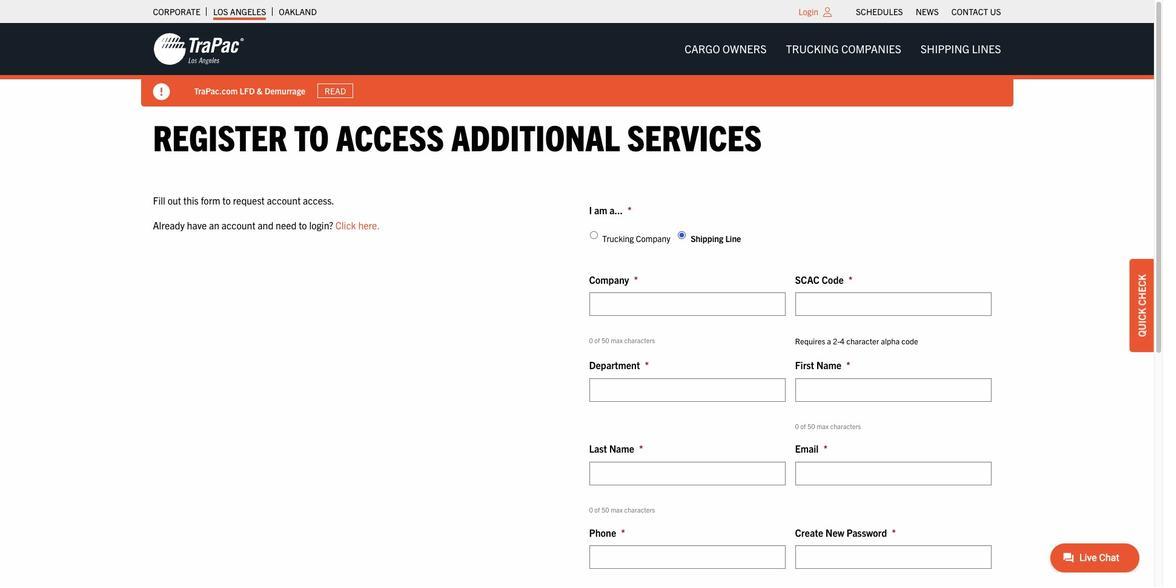 Task type: describe. For each thing, give the bounding box(es) containing it.
and
[[258, 219, 274, 232]]

* right last
[[639, 443, 643, 455]]

check
[[1136, 275, 1148, 306]]

services
[[627, 115, 762, 159]]

0 horizontal spatial company
[[589, 274, 629, 286]]

access
[[336, 115, 444, 159]]

max for last
[[611, 506, 623, 515]]

scac
[[795, 274, 820, 286]]

create new password *
[[795, 527, 896, 539]]

Trucking Company radio
[[590, 232, 598, 239]]

* down requires a 2-4 character alpha code
[[847, 359, 851, 372]]

50 for company
[[602, 337, 609, 345]]

line
[[726, 233, 741, 244]]

shipping lines link
[[911, 37, 1011, 61]]

lfd
[[240, 85, 255, 96]]

trucking companies
[[786, 42, 902, 56]]

login
[[799, 6, 819, 17]]

* right department
[[645, 359, 649, 372]]

register to access additional services main content
[[141, 115, 1014, 588]]

* right email at the right bottom of page
[[824, 443, 828, 455]]

an
[[209, 219, 219, 232]]

new
[[826, 527, 845, 539]]

register
[[153, 115, 287, 159]]

a
[[827, 337, 831, 347]]

have
[[187, 219, 207, 232]]

max for company
[[611, 337, 623, 345]]

phone
[[589, 527, 616, 539]]

company *
[[589, 274, 638, 286]]

email
[[795, 443, 819, 455]]

shipping line
[[691, 233, 741, 244]]

contact us
[[952, 6, 1001, 17]]

shipping lines
[[921, 42, 1001, 56]]

* down trucking company
[[634, 274, 638, 286]]

lines
[[972, 42, 1001, 56]]

here.
[[358, 219, 380, 232]]

light image
[[824, 7, 832, 17]]

characters for first name *
[[831, 422, 861, 431]]

none password field inside register to access additional services main content
[[795, 546, 992, 570]]

cargo owners link
[[675, 37, 777, 61]]

los
[[213, 6, 228, 17]]

register to access additional services
[[153, 115, 762, 159]]

owners
[[723, 42, 767, 56]]

code
[[902, 337, 919, 347]]

contact us link
[[952, 3, 1001, 20]]

0 for company
[[589, 337, 593, 345]]

0 for last name
[[589, 506, 593, 515]]

create
[[795, 527, 824, 539]]

already have an account and need to login? click here.
[[153, 219, 380, 232]]

requires a 2-4 character alpha code
[[795, 337, 919, 347]]

first
[[795, 359, 815, 372]]

trucking for trucking company
[[602, 233, 634, 244]]

corporate link
[[153, 3, 201, 20]]

schedules link
[[856, 3, 903, 20]]

us
[[991, 6, 1001, 17]]

schedules
[[856, 6, 903, 17]]

los angeles link
[[213, 3, 266, 20]]

read
[[325, 85, 346, 96]]

oakland link
[[279, 3, 317, 20]]

2 vertical spatial to
[[299, 219, 307, 232]]

scac code *
[[795, 274, 853, 286]]

request
[[233, 194, 265, 206]]

characters for last name *
[[625, 506, 655, 515]]

los angeles image
[[153, 32, 244, 66]]

shipping for shipping line
[[691, 233, 724, 244]]

last name *
[[589, 443, 643, 455]]

0 vertical spatial to
[[294, 115, 329, 159]]

0 of 50 max characters for last name
[[589, 506, 655, 515]]

news link
[[916, 3, 939, 20]]

angeles
[[230, 6, 266, 17]]

phone *
[[589, 527, 625, 539]]



Task type: vqa. For each thing, say whether or not it's contained in the screenshot.
a
yes



Task type: locate. For each thing, give the bounding box(es) containing it.
account right "an"
[[222, 219, 256, 232]]

login link
[[799, 6, 819, 17]]

trucking inside menu bar
[[786, 42, 839, 56]]

oakland
[[279, 6, 317, 17]]

of for first
[[801, 422, 806, 431]]

2-
[[833, 337, 840, 347]]

to right form
[[223, 194, 231, 206]]

0 vertical spatial characters
[[625, 337, 655, 345]]

1 vertical spatial 0
[[795, 422, 799, 431]]

companies
[[842, 42, 902, 56]]

4
[[840, 337, 845, 347]]

1 vertical spatial 50
[[808, 422, 815, 431]]

trucking
[[786, 42, 839, 56], [602, 233, 634, 244]]

department
[[589, 359, 640, 372]]

shipping down news link
[[921, 42, 970, 56]]

1 vertical spatial of
[[801, 422, 806, 431]]

1 vertical spatial trucking
[[602, 233, 634, 244]]

0 horizontal spatial trucking
[[602, 233, 634, 244]]

0 vertical spatial shipping
[[921, 42, 970, 56]]

trucking inside register to access additional services main content
[[602, 233, 634, 244]]

0 up department
[[589, 337, 593, 345]]

i
[[589, 204, 592, 216]]

50 for first
[[808, 422, 815, 431]]

2 vertical spatial 0
[[589, 506, 593, 515]]

characters
[[625, 337, 655, 345], [831, 422, 861, 431], [625, 506, 655, 515]]

los angeles
[[213, 6, 266, 17]]

max
[[611, 337, 623, 345], [817, 422, 829, 431], [611, 506, 623, 515]]

trapac.com
[[194, 85, 238, 96]]

0 horizontal spatial name
[[609, 443, 634, 455]]

1 horizontal spatial company
[[636, 233, 671, 244]]

first name *
[[795, 359, 851, 372]]

* right phone
[[621, 527, 625, 539]]

0 vertical spatial account
[[267, 194, 301, 206]]

quick check
[[1136, 275, 1148, 337]]

1 vertical spatial characters
[[831, 422, 861, 431]]

Shipping Line radio
[[678, 232, 686, 239]]

login?
[[309, 219, 333, 232]]

1 vertical spatial 0 of 50 max characters
[[795, 422, 861, 431]]

menu bar containing cargo owners
[[675, 37, 1011, 61]]

of for company
[[595, 337, 600, 345]]

shipping right shipping line radio
[[691, 233, 724, 244]]

code
[[822, 274, 844, 286]]

0 horizontal spatial account
[[222, 219, 256, 232]]

0 vertical spatial menu bar
[[850, 3, 1008, 20]]

solid image
[[153, 84, 170, 101]]

0 vertical spatial company
[[636, 233, 671, 244]]

account
[[267, 194, 301, 206], [222, 219, 256, 232]]

form
[[201, 194, 220, 206]]

max up department
[[611, 337, 623, 345]]

*
[[628, 204, 632, 216], [634, 274, 638, 286], [849, 274, 853, 286], [645, 359, 649, 372], [847, 359, 851, 372], [639, 443, 643, 455], [824, 443, 828, 455], [621, 527, 625, 539], [892, 527, 896, 539]]

0 of 50 max characters for first name
[[795, 422, 861, 431]]

0 vertical spatial max
[[611, 337, 623, 345]]

shipping for shipping lines
[[921, 42, 970, 56]]

shipping inside register to access additional services main content
[[691, 233, 724, 244]]

0 vertical spatial name
[[817, 359, 842, 372]]

cargo owners
[[685, 42, 767, 56]]

trucking down login
[[786, 42, 839, 56]]

name right last
[[609, 443, 634, 455]]

name for first name
[[817, 359, 842, 372]]

trucking company
[[602, 233, 671, 244]]

1 vertical spatial company
[[589, 274, 629, 286]]

0 up phone
[[589, 506, 593, 515]]

quick
[[1136, 308, 1148, 337]]

password
[[847, 527, 887, 539]]

trucking for trucking companies
[[786, 42, 839, 56]]

1 vertical spatial max
[[817, 422, 829, 431]]

menu bar containing schedules
[[850, 3, 1008, 20]]

trucking companies link
[[777, 37, 911, 61]]

click here. link
[[336, 219, 380, 232]]

menu bar
[[850, 3, 1008, 20], [675, 37, 1011, 61]]

last
[[589, 443, 607, 455]]

0 horizontal spatial shipping
[[691, 233, 724, 244]]

1 horizontal spatial shipping
[[921, 42, 970, 56]]

1 vertical spatial account
[[222, 219, 256, 232]]

50 up email *
[[808, 422, 815, 431]]

0 of 50 max characters up phone *
[[589, 506, 655, 515]]

name down a
[[817, 359, 842, 372]]

of
[[595, 337, 600, 345], [801, 422, 806, 431], [595, 506, 600, 515]]

banner
[[0, 23, 1164, 107]]

to
[[294, 115, 329, 159], [223, 194, 231, 206], [299, 219, 307, 232]]

0 vertical spatial trucking
[[786, 42, 839, 56]]

0 of 50 max characters up the department *
[[589, 337, 655, 345]]

1 horizontal spatial name
[[817, 359, 842, 372]]

None password field
[[795, 546, 992, 570]]

None text field
[[795, 293, 992, 317], [589, 379, 786, 402], [589, 546, 786, 570], [795, 293, 992, 317], [589, 379, 786, 402], [589, 546, 786, 570]]

to right 'need'
[[299, 219, 307, 232]]

0
[[589, 337, 593, 345], [795, 422, 799, 431], [589, 506, 593, 515]]

1 vertical spatial name
[[609, 443, 634, 455]]

requires
[[795, 337, 826, 347]]

additional
[[451, 115, 620, 159]]

shipping
[[921, 42, 970, 56], [691, 233, 724, 244]]

company
[[636, 233, 671, 244], [589, 274, 629, 286]]

2 vertical spatial of
[[595, 506, 600, 515]]

0 of 50 max characters
[[589, 337, 655, 345], [795, 422, 861, 431], [589, 506, 655, 515]]

max up phone *
[[611, 506, 623, 515]]

1 vertical spatial menu bar
[[675, 37, 1011, 61]]

demurrage
[[265, 85, 306, 96]]

0 for first name
[[795, 422, 799, 431]]

1 vertical spatial shipping
[[691, 233, 724, 244]]

50 up department
[[602, 337, 609, 345]]

1 vertical spatial to
[[223, 194, 231, 206]]

need
[[276, 219, 297, 232]]

0 vertical spatial 50
[[602, 337, 609, 345]]

1 horizontal spatial trucking
[[786, 42, 839, 56]]

of up department
[[595, 337, 600, 345]]

fill
[[153, 194, 165, 206]]

company down trucking company radio
[[589, 274, 629, 286]]

cargo
[[685, 42, 720, 56]]

a...
[[610, 204, 623, 216]]

company left shipping line radio
[[636, 233, 671, 244]]

am
[[594, 204, 608, 216]]

2 vertical spatial max
[[611, 506, 623, 515]]

corporate
[[153, 6, 201, 17]]

email *
[[795, 443, 828, 455]]

to down 'read'
[[294, 115, 329, 159]]

of up email at the right bottom of page
[[801, 422, 806, 431]]

of for last
[[595, 506, 600, 515]]

max for first
[[817, 422, 829, 431]]

i am a... *
[[589, 204, 632, 216]]

of up phone
[[595, 506, 600, 515]]

department *
[[589, 359, 649, 372]]

access.
[[303, 194, 334, 206]]

name for last name
[[609, 443, 634, 455]]

read link
[[318, 84, 353, 98]]

0 vertical spatial of
[[595, 337, 600, 345]]

trapac.com lfd & demurrage
[[194, 85, 306, 96]]

banner containing cargo owners
[[0, 23, 1164, 107]]

2 vertical spatial 0 of 50 max characters
[[589, 506, 655, 515]]

0 up email at the right bottom of page
[[795, 422, 799, 431]]

0 vertical spatial 0
[[589, 337, 593, 345]]

* right a...
[[628, 204, 632, 216]]

50 up phone *
[[602, 506, 609, 515]]

already
[[153, 219, 185, 232]]

max up email *
[[817, 422, 829, 431]]

* right code
[[849, 274, 853, 286]]

50 for last
[[602, 506, 609, 515]]

0 of 50 max characters up email *
[[795, 422, 861, 431]]

characters for company *
[[625, 337, 655, 345]]

shipping inside "link"
[[921, 42, 970, 56]]

2 vertical spatial 50
[[602, 506, 609, 515]]

news
[[916, 6, 939, 17]]

account up 'need'
[[267, 194, 301, 206]]

&
[[257, 85, 263, 96]]

alpha
[[881, 337, 900, 347]]

None text field
[[589, 293, 786, 317], [795, 379, 992, 402], [589, 462, 786, 486], [795, 462, 992, 486], [589, 293, 786, 317], [795, 379, 992, 402], [589, 462, 786, 486], [795, 462, 992, 486]]

2 vertical spatial characters
[[625, 506, 655, 515]]

0 of 50 max characters for company
[[589, 337, 655, 345]]

this
[[183, 194, 199, 206]]

click
[[336, 219, 356, 232]]

name
[[817, 359, 842, 372], [609, 443, 634, 455]]

quick check link
[[1130, 259, 1154, 353]]

0 vertical spatial 0 of 50 max characters
[[589, 337, 655, 345]]

* right password
[[892, 527, 896, 539]]

out
[[168, 194, 181, 206]]

trucking right trucking company radio
[[602, 233, 634, 244]]

fill out this form to request account access.
[[153, 194, 334, 206]]

contact
[[952, 6, 989, 17]]

1 horizontal spatial account
[[267, 194, 301, 206]]

character
[[847, 337, 879, 347]]



